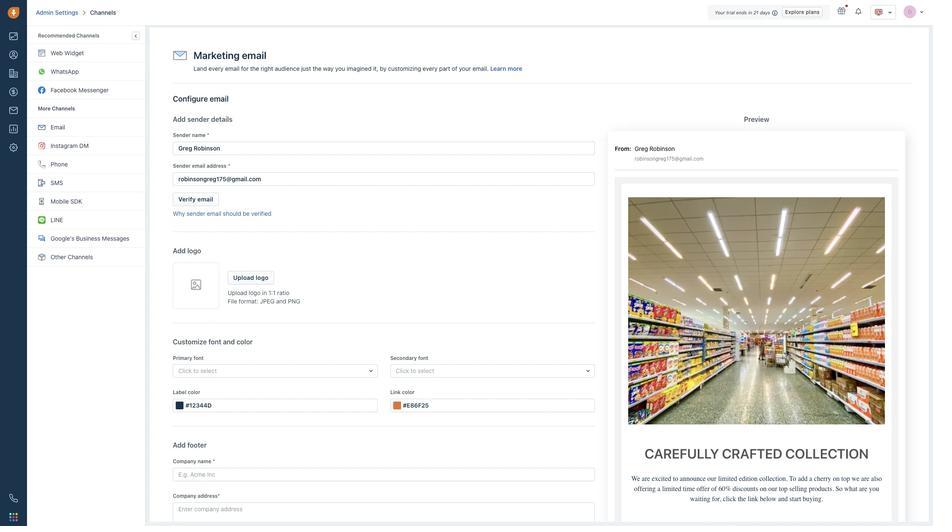 Task type: locate. For each thing, give the bounding box(es) containing it.
facebook messenger
[[51, 86, 109, 94]]

your
[[715, 10, 725, 15]]

admin settings link
[[36, 8, 78, 17]]

0 vertical spatial channels
[[90, 9, 116, 16]]

phone
[[51, 161, 68, 168]]

trial
[[727, 10, 735, 15]]

mobile
[[51, 198, 69, 205]]

ic_arrow_down image
[[920, 9, 924, 14], [888, 9, 893, 15]]

google's
[[51, 235, 74, 242]]

settings
[[55, 9, 78, 16]]

ic_info_icon image
[[772, 9, 778, 16]]

google's business messages link
[[27, 229, 146, 248]]

facebook messenger link
[[27, 81, 146, 100]]

phone element
[[5, 490, 22, 507]]

2 vertical spatial channels
[[68, 253, 93, 261]]

1 horizontal spatial ic_arrow_down image
[[920, 9, 924, 14]]

phone image
[[9, 494, 18, 503]]

1 vertical spatial channels
[[76, 32, 99, 39]]

plans
[[806, 9, 820, 15]]

angle left image
[[135, 33, 137, 39]]

0 horizontal spatial ic_arrow_down image
[[888, 9, 893, 15]]

phone link
[[27, 155, 146, 174]]

channels for recommended channels
[[76, 32, 99, 39]]

widget
[[64, 49, 84, 57]]

channels down google's business messages link at the left of the page
[[68, 253, 93, 261]]

whatsapp link
[[27, 62, 146, 81]]

channels up the web widget link
[[76, 32, 99, 39]]

other channels link
[[27, 248, 146, 267]]

explore plans button
[[783, 7, 823, 17]]

line link
[[27, 211, 146, 229]]

bell regular image
[[856, 8, 863, 15]]

sms link
[[27, 174, 146, 192]]

web
[[51, 49, 63, 57]]

channels right settings
[[90, 9, 116, 16]]

channels
[[90, 9, 116, 16], [76, 32, 99, 39], [68, 253, 93, 261]]

web widget
[[51, 49, 84, 57]]

mobile sdk
[[51, 198, 82, 205]]

recommended
[[38, 32, 75, 39]]

1 ic_arrow_down image from the left
[[920, 9, 924, 14]]



Task type: vqa. For each thing, say whether or not it's contained in the screenshot.
complete.
no



Task type: describe. For each thing, give the bounding box(es) containing it.
recommended channels
[[38, 32, 99, 39]]

business
[[76, 235, 100, 242]]

line
[[51, 216, 63, 224]]

other
[[51, 253, 66, 261]]

explore plans
[[785, 9, 820, 15]]

explore
[[785, 9, 805, 15]]

ends
[[736, 10, 747, 15]]

email link
[[27, 118, 146, 137]]

messenger
[[79, 86, 109, 94]]

admin
[[36, 9, 54, 16]]

facebook
[[51, 86, 77, 94]]

google's business messages
[[51, 235, 129, 242]]

your trial ends in 21 days
[[715, 10, 770, 15]]

sms
[[51, 179, 63, 186]]

instagram
[[51, 142, 78, 149]]

instagram dm
[[51, 142, 89, 149]]

freshworks switcher image
[[9, 513, 18, 522]]

other channels
[[51, 253, 93, 261]]

messages
[[102, 235, 129, 242]]

mobile sdk link
[[27, 192, 146, 211]]

instagram dm link
[[27, 137, 146, 155]]

channels for other channels
[[68, 253, 93, 261]]

2 ic_arrow_down image from the left
[[888, 9, 893, 15]]

days
[[760, 10, 770, 15]]

whatsapp
[[51, 68, 79, 75]]

admin settings
[[36, 9, 78, 16]]

dm
[[79, 142, 89, 149]]

missing translation "unavailable" for locale "en-us" image
[[875, 8, 883, 16]]

sdk
[[70, 198, 82, 205]]

21
[[754, 10, 759, 15]]

web widget link
[[27, 44, 146, 62]]

in
[[749, 10, 752, 15]]

email
[[51, 124, 65, 131]]



